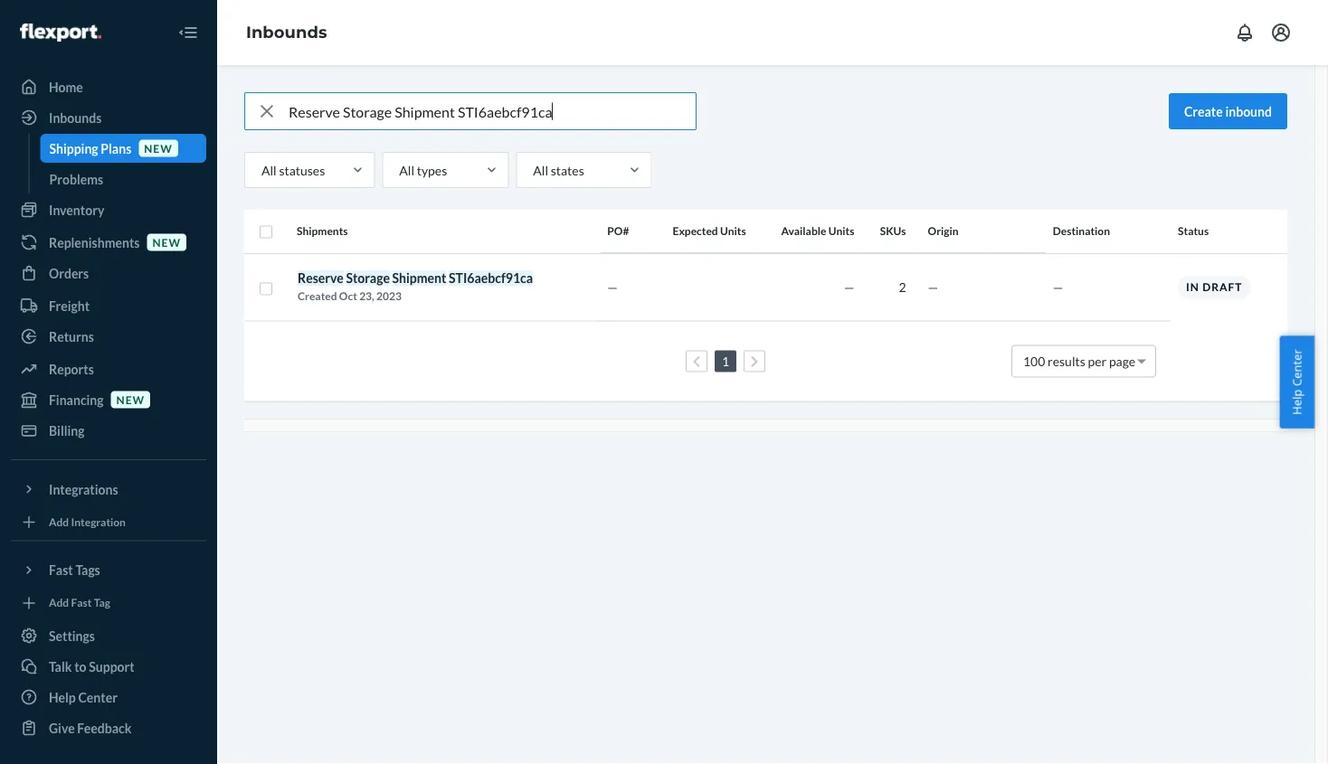 Task type: locate. For each thing, give the bounding box(es) containing it.
add up settings
[[49, 597, 69, 610]]

1 — from the left
[[608, 280, 618, 295]]

0 vertical spatial fast
[[49, 563, 73, 578]]

returns link
[[11, 322, 206, 351]]

3 all from the left
[[533, 162, 548, 178]]

0 horizontal spatial inbounds
[[49, 110, 102, 125]]

talk to support button
[[11, 653, 206, 681]]

1 add from the top
[[49, 516, 69, 529]]

4 — from the left
[[1053, 280, 1064, 295]]

fast
[[49, 563, 73, 578], [71, 597, 92, 610]]

chevron left image
[[693, 355, 701, 368]]

1 horizontal spatial inbounds link
[[246, 22, 327, 42]]

0 horizontal spatial help center
[[49, 690, 118, 705]]

all states
[[533, 162, 584, 178]]

1 vertical spatial add
[[49, 597, 69, 610]]

new
[[144, 142, 173, 155], [152, 236, 181, 249], [116, 393, 145, 406]]

help center
[[1289, 349, 1305, 415], [49, 690, 118, 705]]

reports link
[[11, 355, 206, 384]]

center
[[1289, 349, 1305, 387], [78, 690, 118, 705]]

plans
[[101, 141, 131, 156]]

home link
[[11, 72, 206, 101]]

give feedback button
[[11, 714, 206, 743]]

open account menu image
[[1271, 22, 1292, 43]]

2 vertical spatial new
[[116, 393, 145, 406]]

1 units from the left
[[720, 225, 746, 238]]

1 all from the left
[[262, 162, 277, 178]]

1 vertical spatial center
[[78, 690, 118, 705]]

new right plans on the left top of page
[[144, 142, 173, 155]]

fast tags button
[[11, 556, 206, 585]]

tags
[[75, 563, 100, 578]]

reports
[[49, 362, 94, 377]]

inbounds
[[246, 22, 327, 42], [49, 110, 102, 125]]

1 link
[[719, 354, 733, 369]]

all for all states
[[533, 162, 548, 178]]

fast inside the add fast tag link
[[71, 597, 92, 610]]

give
[[49, 721, 75, 736]]

page
[[1109, 354, 1136, 369]]

all for all statuses
[[262, 162, 277, 178]]

1 vertical spatial new
[[152, 236, 181, 249]]

all
[[262, 162, 277, 178], [399, 162, 414, 178], [533, 162, 548, 178]]

2 add from the top
[[49, 597, 69, 610]]

add inside 'link'
[[49, 516, 69, 529]]

1 horizontal spatial all
[[399, 162, 414, 178]]

add
[[49, 516, 69, 529], [49, 597, 69, 610]]

square image
[[259, 225, 273, 240]]

billing
[[49, 423, 85, 438]]

0 vertical spatial help center
[[1289, 349, 1305, 415]]

settings link
[[11, 622, 206, 651]]

help center inside button
[[1289, 349, 1305, 415]]

1 horizontal spatial help center
[[1289, 349, 1305, 415]]

statuses
[[279, 162, 325, 178]]

add fast tag link
[[11, 592, 206, 615]]

status
[[1178, 225, 1209, 238]]

inventory link
[[11, 195, 206, 224]]

reserve storage shipment sti6aebcf91ca created oct 23, 2023
[[298, 271, 533, 303]]

0 horizontal spatial center
[[78, 690, 118, 705]]

100
[[1024, 354, 1046, 369]]

types
[[417, 162, 447, 178]]

0 horizontal spatial inbounds link
[[11, 103, 206, 132]]

draft
[[1203, 281, 1243, 294]]

— down destination
[[1053, 280, 1064, 295]]

all for all types
[[399, 162, 414, 178]]

0 vertical spatial help
[[1289, 390, 1305, 415]]

1 vertical spatial inbounds
[[49, 110, 102, 125]]

new for shipping plans
[[144, 142, 173, 155]]

0 vertical spatial center
[[1289, 349, 1305, 387]]

1 horizontal spatial center
[[1289, 349, 1305, 387]]

1 vertical spatial help
[[49, 690, 76, 705]]

integrations button
[[11, 475, 206, 504]]

add integration
[[49, 516, 126, 529]]

2023
[[377, 290, 402, 303]]

units for expected units
[[720, 225, 746, 238]]

orders link
[[11, 259, 206, 288]]

fast inside fast tags dropdown button
[[49, 563, 73, 578]]

available
[[781, 225, 827, 238]]

freight
[[49, 298, 90, 314]]

all statuses
[[262, 162, 325, 178]]

1 horizontal spatial help
[[1289, 390, 1305, 415]]

fast left tags at the bottom of page
[[49, 563, 73, 578]]

—
[[608, 280, 618, 295], [844, 280, 855, 295], [928, 280, 939, 295], [1053, 280, 1064, 295]]

inbounds link
[[246, 22, 327, 42], [11, 103, 206, 132]]

all left statuses
[[262, 162, 277, 178]]

create
[[1185, 104, 1223, 119]]

0 vertical spatial inbounds link
[[246, 22, 327, 42]]

— left 2
[[844, 280, 855, 295]]

0 horizontal spatial units
[[720, 225, 746, 238]]

new up orders link
[[152, 236, 181, 249]]

all left types
[[399, 162, 414, 178]]

1 horizontal spatial units
[[829, 225, 855, 238]]

billing link
[[11, 416, 206, 445]]

2 units from the left
[[829, 225, 855, 238]]

inventory
[[49, 202, 104, 218]]

0 vertical spatial new
[[144, 142, 173, 155]]

give feedback
[[49, 721, 132, 736]]

all left states
[[533, 162, 548, 178]]

units right available
[[829, 225, 855, 238]]

skus
[[880, 225, 906, 238]]

new down reports link
[[116, 393, 145, 406]]

2 horizontal spatial all
[[533, 162, 548, 178]]

new for financing
[[116, 393, 145, 406]]

units
[[720, 225, 746, 238], [829, 225, 855, 238]]

1 vertical spatial fast
[[71, 597, 92, 610]]

add for add fast tag
[[49, 597, 69, 610]]

help
[[1289, 390, 1305, 415], [49, 690, 76, 705]]

inbound
[[1226, 104, 1272, 119]]

0 vertical spatial add
[[49, 516, 69, 529]]

fast left tag
[[71, 597, 92, 610]]

0 horizontal spatial all
[[262, 162, 277, 178]]

0 vertical spatial inbounds
[[246, 22, 327, 42]]

add left integration
[[49, 516, 69, 529]]

— down po#
[[608, 280, 618, 295]]

units right expected
[[720, 225, 746, 238]]

— right 2
[[928, 280, 939, 295]]

shipment
[[392, 271, 447, 286]]

1 vertical spatial help center
[[49, 690, 118, 705]]

create inbound
[[1185, 104, 1272, 119]]

2 all from the left
[[399, 162, 414, 178]]



Task type: vqa. For each thing, say whether or not it's contained in the screenshot.
2023
yes



Task type: describe. For each thing, give the bounding box(es) containing it.
flexport logo image
[[20, 24, 101, 42]]

expected units
[[673, 225, 746, 238]]

close navigation image
[[177, 22, 199, 43]]

problems
[[49, 172, 103, 187]]

to
[[74, 659, 86, 675]]

shipments
[[297, 225, 348, 238]]

feedback
[[77, 721, 132, 736]]

fast tags
[[49, 563, 100, 578]]

create inbound button
[[1169, 93, 1288, 129]]

2
[[899, 280, 906, 295]]

talk
[[49, 659, 72, 675]]

returns
[[49, 329, 94, 344]]

2 — from the left
[[844, 280, 855, 295]]

per
[[1088, 354, 1107, 369]]

created
[[298, 290, 337, 303]]

replenishments
[[49, 235, 140, 250]]

financing
[[49, 392, 104, 408]]

help inside button
[[1289, 390, 1305, 415]]

shipping
[[49, 141, 98, 156]]

0 horizontal spatial help
[[49, 690, 76, 705]]

results
[[1048, 354, 1086, 369]]

po#
[[608, 225, 629, 238]]

tag
[[94, 597, 110, 610]]

add fast tag
[[49, 597, 110, 610]]

add integration link
[[11, 511, 206, 534]]

problems link
[[40, 165, 206, 194]]

talk to support
[[49, 659, 135, 675]]

reserve
[[298, 271, 344, 286]]

in draft
[[1187, 281, 1243, 294]]

oct
[[339, 290, 357, 303]]

1 horizontal spatial inbounds
[[246, 22, 327, 42]]

center inside button
[[1289, 349, 1305, 387]]

Search inbounds by name, destination, msku... text field
[[289, 93, 696, 129]]

square image
[[259, 282, 273, 296]]

help center button
[[1280, 336, 1315, 429]]

shipping plans
[[49, 141, 131, 156]]

23,
[[359, 290, 374, 303]]

integration
[[71, 516, 126, 529]]

home
[[49, 79, 83, 95]]

settings
[[49, 629, 95, 644]]

open notifications image
[[1234, 22, 1256, 43]]

in
[[1187, 281, 1200, 294]]

add for add integration
[[49, 516, 69, 529]]

3 — from the left
[[928, 280, 939, 295]]

chevron right image
[[751, 355, 759, 368]]

storage
[[346, 271, 390, 286]]

orders
[[49, 266, 89, 281]]

freight link
[[11, 291, 206, 320]]

destination
[[1053, 225, 1110, 238]]

units for available units
[[829, 225, 855, 238]]

integrations
[[49, 482, 118, 497]]

100 results per page option
[[1024, 354, 1136, 369]]

help center link
[[11, 683, 206, 712]]

available units
[[781, 225, 855, 238]]

100 results per page
[[1024, 354, 1136, 369]]

states
[[551, 162, 584, 178]]

support
[[89, 659, 135, 675]]

all types
[[399, 162, 447, 178]]

1
[[722, 354, 730, 369]]

new for replenishments
[[152, 236, 181, 249]]

origin
[[928, 225, 959, 238]]

1 vertical spatial inbounds link
[[11, 103, 206, 132]]

sti6aebcf91ca
[[449, 271, 533, 286]]

expected
[[673, 225, 718, 238]]



